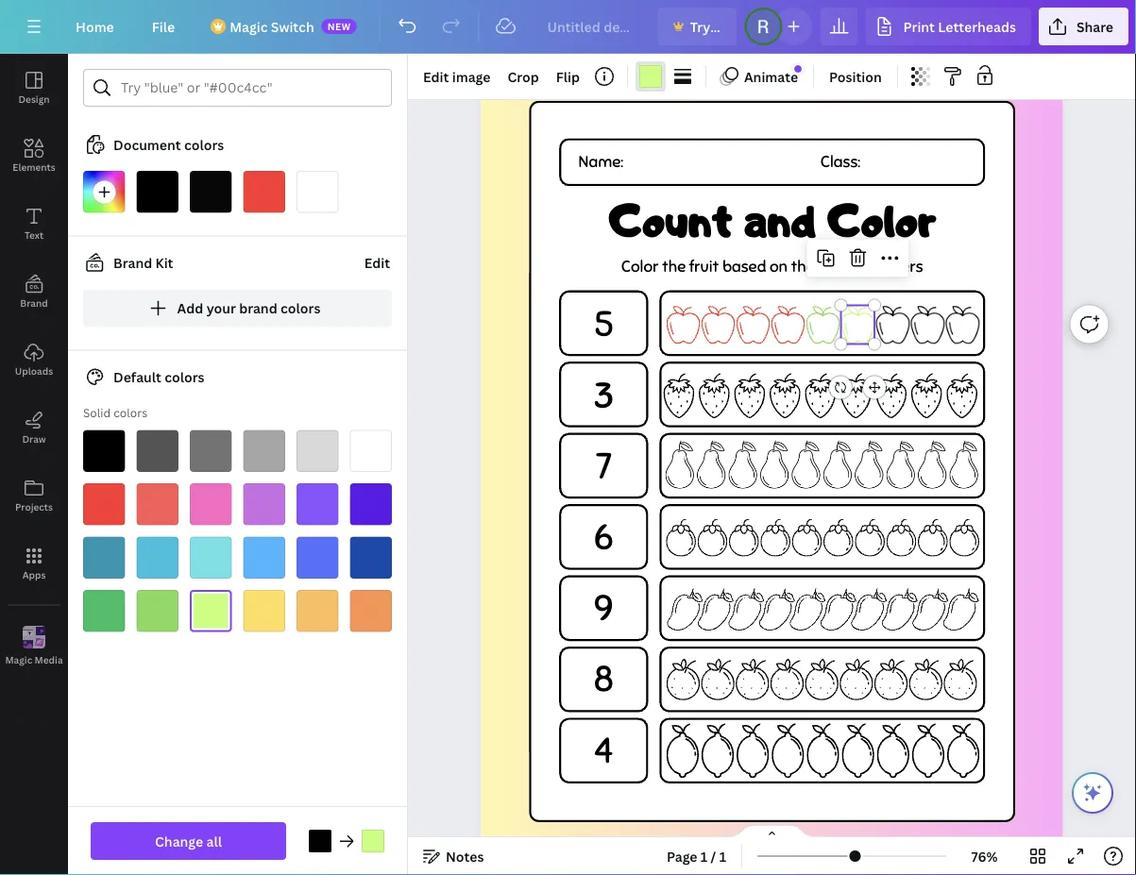 Task type: locate. For each thing, give the bounding box(es) containing it.
crop button
[[500, 61, 547, 92]]

magic
[[230, 17, 268, 35], [5, 654, 32, 667]]

name:
[[579, 152, 624, 172]]

page
[[667, 848, 698, 866]]

1 horizontal spatial color
[[828, 191, 936, 249]]

main menu bar
[[0, 0, 1137, 54]]

magic media
[[5, 654, 63, 667]]

colors for document colors
[[184, 136, 224, 154]]

solid
[[83, 405, 111, 421]]

magic inside main menu bar
[[230, 17, 268, 35]]

1 vertical spatial brand
[[20, 297, 48, 309]]

1 vertical spatial magic
[[5, 654, 32, 667]]

0 horizontal spatial edit
[[364, 254, 390, 272]]

violet #5e17eb image
[[350, 484, 392, 526], [350, 484, 392, 526]]

pink #ff66c4 image
[[190, 484, 232, 526]]

color
[[828, 191, 936, 249], [621, 257, 659, 277]]

elements
[[13, 161, 55, 173]]

gray #737373 image
[[190, 430, 232, 472]]

0 horizontal spatial color
[[621, 257, 659, 277]]

turquoise blue #5ce1e6 image
[[190, 537, 232, 579]]

0 horizontal spatial magic
[[5, 654, 32, 667]]

fruit
[[690, 257, 719, 277]]

0 horizontal spatial the
[[662, 257, 686, 277]]

document colors
[[113, 136, 224, 154]]

try canva pro button
[[658, 8, 779, 45]]

magic switch
[[230, 17, 314, 35]]

elements button
[[0, 122, 68, 190]]

coral red #ff5757 image
[[137, 484, 179, 526], [137, 484, 179, 526]]

light gray #d9d9d9 image
[[297, 430, 339, 472], [297, 430, 339, 472]]

projects
[[15, 501, 53, 514]]

#ffffff image
[[297, 171, 339, 213], [297, 171, 339, 213]]

change all button
[[91, 823, 286, 861]]

#000000 image
[[137, 171, 179, 213], [137, 171, 179, 213], [309, 831, 332, 853]]

1 left /
[[701, 848, 708, 866]]

7
[[596, 445, 612, 489]]

1 vertical spatial edit
[[364, 254, 390, 272]]

colors right document
[[184, 136, 224, 154]]

1 horizontal spatial brand
[[113, 254, 152, 272]]

pink #ff66c4 image
[[190, 484, 232, 526]]

yellow #ffde59 image
[[243, 591, 285, 633]]

brand inside button
[[20, 297, 48, 309]]

magic inside button
[[5, 654, 32, 667]]

uploads button
[[0, 326, 68, 394]]

grass green #7ed957 image
[[137, 591, 179, 633], [137, 591, 179, 633]]

edit image
[[423, 68, 491, 86]]

edit inside edit button
[[364, 254, 390, 272]]

magic left the media
[[5, 654, 32, 667]]

0 horizontal spatial 1
[[701, 848, 708, 866]]

colors
[[184, 136, 224, 154], [281, 300, 321, 317], [165, 369, 205, 386], [114, 405, 148, 421]]

magic left switch on the top left
[[230, 17, 268, 35]]

76% button
[[954, 842, 1016, 872]]

0 vertical spatial brand
[[113, 254, 152, 272]]

brand
[[113, 254, 152, 272], [20, 297, 48, 309]]

color up numbers on the right top
[[828, 191, 936, 249]]

lime #c1ff72 image
[[190, 591, 232, 633]]

peach #ffbd59 image
[[297, 591, 339, 633]]

4
[[594, 729, 614, 774]]

switch
[[271, 17, 314, 35]]

add a new color image
[[83, 171, 125, 213], [83, 171, 125, 213]]

edit
[[423, 68, 449, 86], [364, 254, 390, 272]]

flip
[[556, 68, 580, 86]]

1 horizontal spatial the
[[791, 257, 815, 277]]

turquoise blue #5ce1e6 image
[[190, 537, 232, 579]]

animate
[[745, 68, 798, 86]]

uploads
[[15, 365, 53, 377]]

cobalt blue #004aad image
[[350, 537, 392, 579]]

apps button
[[0, 530, 68, 598]]

0 vertical spatial edit
[[423, 68, 449, 86]]

cobalt blue #004aad image
[[350, 537, 392, 579]]

color down count
[[621, 257, 659, 277]]

gray #a6a6a6 image
[[243, 430, 285, 472]]

0 horizontal spatial brand
[[20, 297, 48, 309]]

colors right default
[[165, 369, 205, 386]]

black #000000 image
[[83, 430, 125, 472], [83, 430, 125, 472]]

brand up uploads button
[[20, 297, 48, 309]]

media
[[35, 654, 63, 667]]

purple #8c52ff image
[[297, 484, 339, 526]]

on
[[770, 257, 788, 277]]

edit image button
[[416, 61, 498, 92]]

kit
[[155, 254, 173, 272]]

colors inside button
[[281, 300, 321, 317]]

1
[[701, 848, 708, 866], [720, 848, 727, 866]]

9
[[594, 587, 614, 631]]

the right on
[[791, 257, 815, 277]]

#070707 image
[[190, 171, 232, 213], [190, 171, 232, 213]]

Design title text field
[[532, 8, 651, 45]]

1 the from the left
[[662, 257, 686, 277]]

0 vertical spatial magic
[[230, 17, 268, 35]]

dark turquoise #0097b2 image
[[83, 537, 125, 579], [83, 537, 125, 579]]

brand left kit
[[113, 254, 152, 272]]

/
[[711, 848, 717, 866]]

design button
[[0, 54, 68, 122]]

76%
[[972, 848, 998, 866]]

1 horizontal spatial 1
[[720, 848, 727, 866]]

edit inside 'edit image' dropdown button
[[423, 68, 449, 86]]

colors for default colors
[[165, 369, 205, 386]]

add your brand colors button
[[83, 290, 392, 327]]

print letterheads
[[904, 17, 1017, 35]]

share button
[[1039, 8, 1129, 45]]

white #ffffff image
[[350, 430, 392, 472], [350, 430, 392, 472]]

print
[[904, 17, 935, 35]]

apps
[[22, 569, 46, 582]]

the left fruit
[[662, 257, 686, 277]]

orange #ff914d image
[[350, 591, 392, 633], [350, 591, 392, 633]]

change all
[[155, 833, 222, 851]]

1 horizontal spatial magic
[[230, 17, 268, 35]]

aqua blue #0cc0df image
[[137, 537, 179, 579]]

magic media button
[[0, 613, 68, 681]]

home link
[[60, 8, 129, 45]]

the
[[662, 257, 686, 277], [791, 257, 815, 277]]

text
[[24, 229, 44, 241]]

image
[[452, 68, 491, 86]]

light blue #38b6ff image
[[243, 537, 285, 579], [243, 537, 285, 579]]

magenta #cb6ce6 image
[[243, 484, 285, 526], [243, 484, 285, 526]]

brand
[[239, 300, 278, 317]]

page 1 / 1
[[667, 848, 727, 866]]

draw
[[22, 433, 46, 446]]

dark gray #545454 image
[[137, 430, 179, 472]]

#c1ff72 image
[[640, 65, 662, 88], [640, 65, 662, 88], [362, 831, 385, 853], [362, 831, 385, 853]]

gray #a6a6a6 image
[[243, 430, 285, 472]]

class:
[[821, 152, 861, 172]]

and
[[744, 191, 816, 249]]

design
[[18, 93, 50, 105]]

1 1 from the left
[[701, 848, 708, 866]]

new
[[328, 20, 351, 33]]

print letterheads button
[[866, 8, 1032, 45]]

purple #8c52ff image
[[297, 484, 339, 526]]

given
[[819, 257, 857, 277]]

1 horizontal spatial edit
[[423, 68, 449, 86]]

1 right /
[[720, 848, 727, 866]]

colors right solid
[[114, 405, 148, 421]]

colors right brand
[[281, 300, 321, 317]]

text button
[[0, 190, 68, 258]]

5
[[594, 302, 614, 347]]

try canva pro
[[690, 17, 779, 35]]

share
[[1077, 17, 1114, 35]]

animate button
[[714, 61, 806, 92]]

bright red #ff3131 image
[[83, 484, 125, 526]]

edit for edit
[[364, 254, 390, 272]]



Task type: describe. For each thing, give the bounding box(es) containing it.
count and color
[[609, 191, 936, 249]]

add your brand colors
[[177, 300, 321, 317]]

brand for brand kit
[[113, 254, 152, 272]]

brand kit
[[113, 254, 173, 272]]

position button
[[822, 61, 890, 92]]

draw button
[[0, 394, 68, 462]]

edit for edit image
[[423, 68, 449, 86]]

home
[[76, 17, 114, 35]]

change
[[155, 833, 203, 851]]

royal blue #5271ff image
[[297, 537, 339, 579]]

canva assistant image
[[1082, 782, 1105, 805]]

magic for magic switch
[[230, 17, 268, 35]]

pro
[[757, 17, 779, 35]]

file
[[152, 17, 175, 35]]

lime #c1ff72 image
[[190, 591, 232, 633]]

dark gray #545454 image
[[137, 430, 179, 472]]

notes
[[446, 848, 484, 866]]

position
[[830, 68, 882, 86]]

try
[[690, 17, 711, 35]]

green #00bf63 image
[[83, 591, 125, 633]]

peach #ffbd59 image
[[297, 591, 339, 633]]

new image
[[795, 65, 802, 73]]

3
[[593, 374, 614, 418]]

#ff3131 image
[[243, 171, 285, 213]]

green #00bf63 image
[[83, 591, 125, 633]]

solid colors
[[83, 405, 148, 421]]

notes button
[[416, 842, 492, 872]]

default
[[113, 369, 161, 386]]

royal blue #5271ff image
[[297, 537, 339, 579]]

2 1 from the left
[[720, 848, 727, 866]]

yellow #ffde59 image
[[243, 591, 285, 633]]

color the fruit based on the given numbers
[[621, 257, 924, 277]]

0 vertical spatial color
[[828, 191, 936, 249]]

show pages image
[[727, 825, 818, 840]]

gray #737373 image
[[190, 430, 232, 472]]

magic for magic media
[[5, 654, 32, 667]]

add
[[177, 300, 203, 317]]

based
[[723, 257, 766, 277]]

colors for solid colors
[[114, 405, 148, 421]]

flip button
[[549, 61, 588, 92]]

1 vertical spatial color
[[621, 257, 659, 277]]

bright red #ff3131 image
[[83, 484, 125, 526]]

default colors
[[113, 369, 205, 386]]

file button
[[137, 8, 190, 45]]

2 the from the left
[[791, 257, 815, 277]]

all
[[206, 833, 222, 851]]

brand button
[[0, 258, 68, 326]]

#000000 image
[[309, 831, 332, 853]]

count
[[609, 191, 733, 249]]

projects button
[[0, 462, 68, 530]]

8
[[594, 658, 614, 702]]

6
[[594, 516, 614, 560]]

aqua blue #0cc0df image
[[137, 537, 179, 579]]

crop
[[508, 68, 539, 86]]

edit button
[[362, 244, 392, 282]]

canva
[[714, 17, 754, 35]]

numbers
[[860, 257, 924, 277]]

#ff3131 image
[[243, 171, 285, 213]]

letterheads
[[939, 17, 1017, 35]]

brand for brand
[[20, 297, 48, 309]]

your
[[207, 300, 236, 317]]

Try "blue" or "#00c4cc" search field
[[121, 70, 380, 106]]

document
[[113, 136, 181, 154]]

side panel tab list
[[0, 54, 68, 681]]



Task type: vqa. For each thing, say whether or not it's contained in the screenshot.
second the from right
yes



